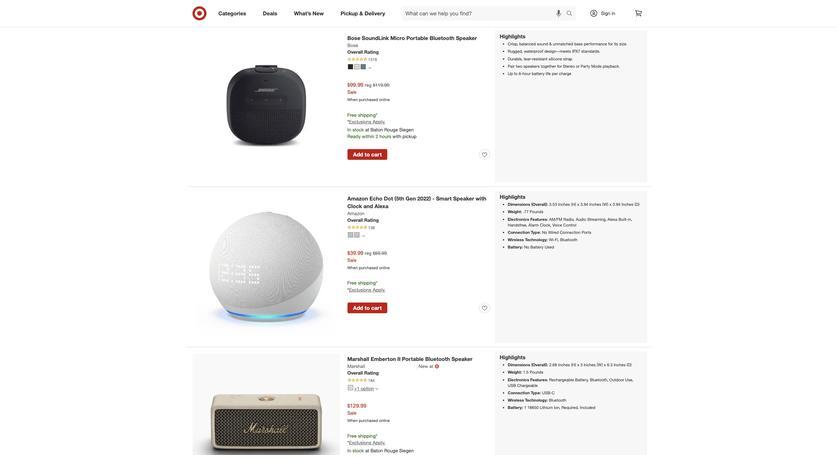 Task type: vqa. For each thing, say whether or not it's contained in the screenshot.
its at the top right of the page
yes



Task type: locate. For each thing, give the bounding box(es) containing it.
2 wireless from the top
[[508, 398, 524, 403]]

sale down $129.99
[[347, 411, 356, 416]]

when down $99.99
[[347, 97, 358, 102]]

sale inside $39.99 reg $59.99 sale when purchased online
[[347, 257, 356, 263]]

all colors image
[[362, 235, 365, 238]]

1 reg from the top
[[365, 82, 371, 88]]

3 exclusions apply. link from the top
[[349, 441, 385, 446]]

clock
[[347, 203, 362, 210]]

sale for $39.99
[[347, 257, 356, 263]]

weight: left .77
[[508, 210, 522, 215]]

(w) up streaming,
[[602, 202, 608, 207]]

at inside free shipping * * exclusions apply. in stock at  baton rouge siegen
[[365, 449, 369, 454]]

all colors image right blue 'icon'
[[368, 67, 371, 70]]

rouge inside free shipping * * exclusions apply. in stock at  baton rouge siegen
[[384, 449, 398, 454]]

exclusions apply. link down $129.99 sale when purchased online
[[349, 441, 385, 446]]

apply. for $39.99
[[373, 287, 385, 293]]

siegen for $129.99
[[399, 449, 414, 454]]

0 vertical spatial portable
[[406, 35, 428, 42]]

battery: inside connection type: no wired connection ports wireless technology: wi-fi, bluetooth battery: no battery used
[[508, 245, 523, 250]]

mode
[[591, 64, 602, 69]]

3.53
[[549, 202, 557, 207]]

2 add to cart button from the top
[[347, 303, 387, 314]]

inches
[[558, 202, 570, 207], [589, 202, 601, 207], [622, 202, 633, 207], [558, 363, 570, 368], [584, 363, 596, 368], [614, 363, 626, 368]]

free for $39.99
[[347, 280, 357, 286]]

amazon inside amazon echo dot (5th gen 2022) - smart speaker with clock and alexa
[[347, 196, 368, 202]]

when inside $129.99 sale when purchased online
[[347, 419, 358, 424]]

free down $39.99 reg $59.99 sale when purchased online
[[347, 280, 357, 286]]

& right sound
[[549, 42, 552, 47]]

1 online from the top
[[379, 97, 390, 102]]

two
[[516, 64, 522, 69]]

exclusions for $99.99
[[349, 119, 371, 125]]

1 (overall): from the top
[[531, 202, 548, 207]]

bluetooth inside marshall emberton ii portable bluetooth speaker link
[[425, 356, 450, 363]]

2 electronics features: from the top
[[508, 378, 548, 383]]

3 highlights from the top
[[500, 355, 525, 361]]

(w) inside dimensions (overall): 3.53 inches (h) x 3.94 inches (w) x 3.94 inches (d) weight: .77 pounds
[[602, 202, 608, 207]]

micro
[[390, 35, 405, 42]]

2 purchased from the top
[[359, 265, 378, 270]]

1 horizontal spatial (d)
[[635, 202, 639, 207]]

1 vertical spatial electronics features:
[[508, 378, 548, 383]]

1 vertical spatial when
[[347, 265, 358, 270]]

1 vertical spatial apply.
[[373, 287, 385, 293]]

1 battery: from the top
[[508, 245, 523, 250]]

add to cart for $99.99
[[353, 151, 382, 158]]

1 overall from the top
[[347, 49, 363, 55]]

online inside $39.99 reg $59.99 sale when purchased online
[[379, 265, 390, 270]]

marshall up +1
[[347, 364, 365, 370]]

0 vertical spatial reg
[[365, 82, 371, 88]]

portable
[[406, 35, 428, 42], [402, 356, 424, 363]]

0 horizontal spatial all colors image
[[368, 67, 371, 70]]

1 electronics from the top
[[508, 217, 529, 222]]

184
[[368, 378, 375, 383]]

1 vertical spatial overall
[[347, 218, 363, 223]]

technology: up 18650
[[525, 398, 548, 403]]

1 vertical spatial &
[[549, 42, 552, 47]]

&
[[359, 10, 363, 17], [549, 42, 552, 47]]

1 vertical spatial cart
[[371, 305, 382, 312]]

0 horizontal spatial all colors element
[[362, 234, 365, 238]]

highlights up 1.5
[[500, 355, 525, 361]]

inches right the "6.3"
[[614, 363, 626, 368]]

white image
[[354, 64, 359, 70]]

online up free shipping * * exclusions apply. in stock at  baton rouge siegen
[[379, 419, 390, 424]]

shipping down $39.99 reg $59.99 sale when purchased online
[[358, 280, 376, 286]]

type: inside connection type: no wired connection ports wireless technology: wi-fi, bluetooth battery: no battery used
[[531, 230, 541, 235]]

2 pounds from the top
[[530, 370, 543, 375]]

0 vertical spatial technology:
[[525, 238, 548, 243]]

bose soundlink micro portable bluetooth speaker link
[[347, 35, 490, 42]]

stock inside free shipping * * exclusions apply. in stock at  baton rouge siegen
[[352, 449, 364, 454]]

(w) inside dimensions (overall): 2.68 inches (h) x 3 inches (w) x 6.3 inches (d) weight: 1.5 pounds
[[597, 363, 603, 368]]

1 vertical spatial wireless
[[508, 398, 524, 403]]

1 vertical spatial at
[[429, 364, 433, 370]]

in
[[347, 127, 351, 133], [347, 449, 351, 454]]

2 rouge from the top
[[384, 449, 398, 454]]

type: inside connection type: usb-c wireless technology: bluetooth battery: 1 18650 lithium ion, required, included
[[531, 391, 541, 396]]

add down ready
[[353, 151, 363, 158]]

(w) left the "6.3"
[[597, 363, 603, 368]]

1.5
[[523, 370, 529, 375]]

& inside pickup & delivery link
[[359, 10, 363, 17]]

all colors element right option at the bottom of page
[[375, 387, 378, 391]]

2 type: from the top
[[531, 391, 541, 396]]

1 technology: from the top
[[525, 238, 548, 243]]

bluetooth inside bose soundlink micro portable bluetooth speaker 'link'
[[430, 35, 454, 42]]

inches up in,
[[622, 202, 633, 207]]

when inside $39.99 reg $59.99 sale when purchased online
[[347, 265, 358, 270]]

electronics features: for 1.5
[[508, 378, 548, 383]]

2 when from the top
[[347, 265, 358, 270]]

0 vertical spatial add to cart
[[353, 151, 382, 158]]

battery: inside connection type: usb-c wireless technology: bluetooth battery: 1 18650 lithium ion, required, included
[[508, 406, 523, 411]]

electronics features: down .77
[[508, 217, 548, 222]]

1 vertical spatial (overall):
[[531, 363, 548, 368]]

pounds inside dimensions (overall): 2.68 inches (h) x 3 inches (w) x 6.3 inches (d) weight: 1.5 pounds
[[530, 370, 543, 375]]

1 shipping from the top
[[358, 112, 376, 118]]

(d) inside dimensions (overall): 3.53 inches (h) x 3.94 inches (w) x 3.94 inches (d) weight: .77 pounds
[[635, 202, 639, 207]]

purchased down the $119.99
[[359, 97, 378, 102]]

1 vertical spatial battery:
[[508, 406, 523, 411]]

cart
[[371, 151, 382, 158], [371, 305, 382, 312]]

all colors image for $129.99
[[375, 388, 378, 391]]

ii
[[397, 356, 401, 363]]

1 marshall from the top
[[347, 356, 369, 363]]

2 in from the top
[[347, 449, 351, 454]]

exclusions inside free shipping * * exclusions apply. in stock at  baton rouge siegen ready within 2 hours with pickup
[[349, 119, 371, 125]]

2 3.94 from the left
[[613, 202, 620, 207]]

overall for marshall emberton ii portable bluetooth speaker
[[347, 371, 363, 376]]

to inside highlights crisp, balanced sound & unmatched bass performance for its size. rugged, waterproof design—meets ipx7 standards. durable, tear-resistant silicone strap pair two speakers together for stereo or party mode playback. up to 6-hour battery life per charge
[[514, 71, 518, 76]]

when down $129.99
[[347, 419, 358, 424]]

weight: left 1.5
[[508, 370, 522, 375]]

3.94 up audio
[[580, 202, 588, 207]]

alexa left built-
[[608, 217, 617, 222]]

1 add to cart from the top
[[353, 151, 382, 158]]

features: up "alarm"
[[530, 217, 548, 222]]

bose inside 'link'
[[347, 35, 360, 42]]

weight: for dimensions (overall): 2.68 inches (h) x 3 inches (w) x 6.3 inches (d) weight: 1.5 pounds
[[508, 370, 522, 375]]

1 when from the top
[[347, 97, 358, 102]]

1 vertical spatial pounds
[[530, 370, 543, 375]]

2 features: from the top
[[530, 378, 548, 383]]

rouge inside free shipping * * exclusions apply. in stock at  baton rouge siegen ready within 2 hours with pickup
[[384, 127, 398, 133]]

2 add from the top
[[353, 305, 363, 312]]

0 vertical spatial marshall
[[347, 356, 369, 363]]

2 exclusions from the top
[[349, 287, 371, 293]]

bose soundlink micro portable bluetooth speaker image
[[192, 33, 340, 180], [192, 33, 340, 180]]

2 battery: from the top
[[508, 406, 523, 411]]

in for $99.99
[[347, 127, 351, 133]]

(overall): for 1.5 pounds
[[531, 363, 548, 368]]

option
[[361, 386, 374, 392]]

2 vertical spatial exclusions apply. link
[[349, 441, 385, 446]]

1 (h) from the top
[[571, 202, 576, 207]]

sale inside $99.99 reg $119.99 sale when purchased online
[[347, 89, 356, 95]]

0 vertical spatial electronics features:
[[508, 217, 548, 222]]

2 vertical spatial when
[[347, 419, 358, 424]]

reg inside $39.99 reg $59.99 sale when purchased online
[[365, 250, 371, 256]]

0 vertical spatial at
[[365, 127, 369, 133]]

in inside free shipping * * exclusions apply. in stock at  baton rouge siegen
[[347, 449, 351, 454]]

marshall left emberton
[[347, 356, 369, 363]]

2 (overall): from the top
[[531, 363, 548, 368]]

playback.
[[603, 64, 620, 69]]

0 vertical spatial &
[[359, 10, 363, 17]]

3 exclusions from the top
[[349, 441, 371, 446]]

rating for emberton
[[364, 371, 379, 376]]

0 vertical spatial (w)
[[602, 202, 608, 207]]

shipping inside free shipping * * exclusions apply. in stock at  baton rouge siegen ready within 2 hours with pickup
[[358, 112, 376, 118]]

1 vertical spatial weight:
[[508, 370, 522, 375]]

purchased down $129.99
[[359, 419, 378, 424]]

rating up 1318
[[364, 49, 379, 55]]

speaker
[[456, 35, 477, 42], [453, 196, 474, 202], [451, 356, 472, 363]]

stock for $129.99
[[352, 449, 364, 454]]

connection down usb
[[508, 391, 530, 396]]

1 vertical spatial technology:
[[525, 398, 548, 403]]

2 vertical spatial highlights
[[500, 355, 525, 361]]

highlights crisp, balanced sound & unmatched bass performance for its size. rugged, waterproof design—meets ipx7 standards. durable, tear-resistant silicone strap pair two speakers together for stereo or party mode playback. up to 6-hour battery life per charge
[[500, 33, 627, 76]]

all colors element for $39.99
[[362, 234, 365, 238]]

amazon echo dot (5th gen 2022) - smart speaker with clock and alexa image
[[192, 194, 340, 341], [192, 194, 340, 341]]

bose for bose
[[347, 42, 358, 48]]

add to cart button down within
[[347, 149, 387, 160]]

bose up "bose" link
[[347, 35, 360, 42]]

1 vertical spatial add to cart
[[353, 305, 382, 312]]

3 free from the top
[[347, 434, 357, 439]]

1 horizontal spatial with
[[476, 196, 486, 202]]

exclusions inside free shipping * * exclusions apply.
[[349, 287, 371, 293]]

1 exclusions apply. link from the top
[[349, 119, 385, 125]]

sale down $99.99
[[347, 89, 356, 95]]

1 vertical spatial exclusions apply. link
[[349, 287, 385, 293]]

1 vertical spatial in
[[347, 449, 351, 454]]

0 vertical spatial add to cart button
[[347, 149, 387, 160]]

shipping inside free shipping * * exclusions apply.
[[358, 280, 376, 286]]

0 vertical spatial siegen
[[399, 127, 414, 133]]

(overall): inside dimensions (overall): 2.68 inches (h) x 3 inches (w) x 6.3 inches (d) weight: 1.5 pounds
[[531, 363, 548, 368]]

no left battery
[[524, 245, 529, 250]]

all colors element for $99.99
[[368, 66, 371, 70]]

2 weight: from the top
[[508, 370, 522, 375]]

(d) inside dimensions (overall): 2.68 inches (h) x 3 inches (w) x 6.3 inches (d) weight: 1.5 pounds
[[627, 363, 632, 368]]

0 vertical spatial amazon
[[347, 196, 368, 202]]

balanced
[[519, 42, 536, 47]]

amazon down the clock
[[347, 211, 364, 217]]

(overall): for .77 pounds
[[531, 202, 548, 207]]

amazon for amazon echo dot (5th gen 2022) - smart speaker with clock and alexa
[[347, 196, 368, 202]]

1 add to cart button from the top
[[347, 149, 387, 160]]

2 highlights from the top
[[500, 194, 525, 201]]

marshall emberton ii portable bluetooth speaker
[[347, 356, 472, 363]]

2 vertical spatial speaker
[[451, 356, 472, 363]]

weight: inside dimensions (overall): 3.53 inches (h) x 3.94 inches (w) x 3.94 inches (d) weight: .77 pounds
[[508, 210, 522, 215]]

pounds inside dimensions (overall): 3.53 inches (h) x 3.94 inches (w) x 3.94 inches (d) weight: .77 pounds
[[530, 210, 543, 215]]

2022)
[[417, 196, 431, 202]]

apply. inside free shipping * * exclusions apply.
[[373, 287, 385, 293]]

2 add to cart from the top
[[353, 305, 382, 312]]

connection type: usb-c wireless technology: bluetooth battery: 1 18650 lithium ion, required, included
[[508, 391, 595, 411]]

1 weight: from the top
[[508, 210, 522, 215]]

portable right micro
[[406, 35, 428, 42]]

smart
[[436, 196, 452, 202]]

rating for echo
[[364, 218, 379, 223]]

dimensions up 1.5
[[508, 363, 530, 368]]

1 vertical spatial features:
[[530, 378, 548, 383]]

2 overall rating from the top
[[347, 218, 379, 223]]

stock
[[352, 127, 364, 133], [352, 449, 364, 454]]

0 horizontal spatial &
[[359, 10, 363, 17]]

$99.99
[[347, 81, 363, 88]]

0 vertical spatial highlights
[[500, 33, 525, 40]]

for down silicone
[[557, 64, 562, 69]]

connection inside connection type: usb-c wireless technology: bluetooth battery: 1 18650 lithium ion, required, included
[[508, 391, 530, 396]]

amazon for amazon
[[347, 211, 364, 217]]

wireless
[[508, 238, 524, 243], [508, 398, 524, 403]]

1 exclusions from the top
[[349, 119, 371, 125]]

no
[[542, 230, 547, 235], [524, 245, 529, 250]]

+1 option button
[[345, 384, 381, 395]]

1 pounds from the top
[[530, 210, 543, 215]]

control
[[563, 223, 576, 228]]

apply. up 2
[[373, 119, 385, 125]]

overall rating up 1318
[[347, 49, 379, 55]]

0 vertical spatial speaker
[[456, 35, 477, 42]]

1 vertical spatial (h)
[[571, 363, 576, 368]]

1 rouge from the top
[[384, 127, 398, 133]]

0 vertical spatial battery:
[[508, 245, 523, 250]]

2 cart from the top
[[371, 305, 382, 312]]

1 vertical spatial reg
[[365, 250, 371, 256]]

unmatched
[[553, 42, 573, 47]]

0 vertical spatial for
[[608, 42, 613, 47]]

(overall): left 3.53
[[531, 202, 548, 207]]

rating up 138
[[364, 218, 379, 223]]

alarm
[[528, 223, 539, 228]]

2 shipping from the top
[[358, 280, 376, 286]]

exclusions apply. link down $39.99 reg $59.99 sale when purchased online
[[349, 287, 385, 293]]

exclusions down $129.99 sale when purchased online
[[349, 441, 371, 446]]

type: left usb- in the bottom right of the page
[[531, 391, 541, 396]]

2 amazon from the top
[[347, 211, 364, 217]]

add down free shipping * * exclusions apply.
[[353, 305, 363, 312]]

2 bose from the top
[[347, 42, 358, 48]]

for left its
[[608, 42, 613, 47]]

when down $39.99 on the bottom of page
[[347, 265, 358, 270]]

2 siegen from the top
[[399, 449, 414, 454]]

exclusions apply. link up within
[[349, 119, 385, 125]]

dimensions for 1.5 pounds
[[508, 363, 530, 368]]

pounds right 1.5
[[530, 370, 543, 375]]

ports
[[582, 230, 591, 235]]

2.68
[[549, 363, 557, 368]]

0 vertical spatial online
[[379, 97, 390, 102]]

overall down "bose" link
[[347, 49, 363, 55]]

amazon echo dot (5th gen 2022) - smart speaker with clock and alexa
[[347, 196, 486, 210]]

0 vertical spatial exclusions
[[349, 119, 371, 125]]

wireless inside connection type: usb-c wireless technology: bluetooth battery: 1 18650 lithium ion, required, included
[[508, 398, 524, 403]]

bluetooth inside connection type: usb-c wireless technology: bluetooth battery: 1 18650 lithium ion, required, included
[[549, 398, 566, 403]]

0 vertical spatial dimensions
[[508, 202, 530, 207]]

portable right ii
[[402, 356, 424, 363]]

ion,
[[554, 406, 560, 411]]

audio
[[576, 217, 586, 222]]

(h) inside dimensions (overall): 3.53 inches (h) x 3.94 inches (w) x 3.94 inches (d) weight: .77 pounds
[[571, 202, 576, 207]]

1 vertical spatial (d)
[[627, 363, 632, 368]]

wireless down usb
[[508, 398, 524, 403]]

2 horizontal spatial all colors element
[[375, 387, 378, 391]]

1 wireless from the top
[[508, 238, 524, 243]]

apply. inside free shipping * * exclusions apply. in stock at  baton rouge siegen
[[373, 441, 385, 446]]

speaker inside 'link'
[[456, 35, 477, 42]]

2 free from the top
[[347, 280, 357, 286]]

add to cart down within
[[353, 151, 382, 158]]

all colors element
[[368, 66, 371, 70], [362, 234, 365, 238], [375, 387, 378, 391]]

1 vertical spatial with
[[476, 196, 486, 202]]

(overall): inside dimensions (overall): 3.53 inches (h) x 3.94 inches (w) x 3.94 inches (d) weight: .77 pounds
[[531, 202, 548, 207]]

1 in from the top
[[347, 127, 351, 133]]

technology: up battery
[[525, 238, 548, 243]]

1 vertical spatial alexa
[[608, 217, 617, 222]]

all colors element right blue 'icon'
[[368, 66, 371, 70]]

weight:
[[508, 210, 522, 215], [508, 370, 522, 375]]

to left "6-"
[[514, 71, 518, 76]]

marshall for marshall emberton ii portable bluetooth speaker
[[347, 356, 369, 363]]

1 horizontal spatial 3.94
[[613, 202, 620, 207]]

2 vertical spatial at
[[365, 449, 369, 454]]

marshall emberton ii portable bluetooth speaker link
[[347, 356, 490, 364]]

1 horizontal spatial for
[[608, 42, 613, 47]]

online inside $99.99 reg $119.99 sale when purchased online
[[379, 97, 390, 102]]

to
[[514, 71, 518, 76], [365, 151, 370, 158], [365, 305, 370, 312]]

amazon up the clock
[[347, 196, 368, 202]]

free for $99.99
[[347, 112, 357, 118]]

3 overall from the top
[[347, 371, 363, 376]]

1 siegen from the top
[[399, 127, 414, 133]]

1 horizontal spatial no
[[542, 230, 547, 235]]

1 electronics features: from the top
[[508, 217, 548, 222]]

1 vertical spatial no
[[524, 245, 529, 250]]

1 stock from the top
[[352, 127, 364, 133]]

when inside $99.99 reg $119.99 sale when purchased online
[[347, 97, 358, 102]]

purchased inside $129.99 sale when purchased online
[[359, 419, 378, 424]]

purchased for $99.99
[[359, 97, 378, 102]]

new right 'what's'
[[313, 10, 324, 17]]

2 vertical spatial sale
[[347, 411, 356, 416]]

add to cart down free shipping * * exclusions apply.
[[353, 305, 382, 312]]

bose link
[[347, 42, 358, 49]]

free up ready
[[347, 112, 357, 118]]

0 vertical spatial bose
[[347, 35, 360, 42]]

1 vertical spatial highlights
[[500, 194, 525, 201]]

3 when from the top
[[347, 419, 358, 424]]

sign in
[[601, 10, 615, 16]]

shipping for $99.99
[[358, 112, 376, 118]]

1 horizontal spatial &
[[549, 42, 552, 47]]

2 overall from the top
[[347, 218, 363, 223]]

to down free shipping * * exclusions apply.
[[365, 305, 370, 312]]

0 vertical spatial electronics
[[508, 217, 529, 222]]

connection type: no wired connection ports wireless technology: wi-fi, bluetooth battery: no battery used
[[508, 230, 591, 250]]

marshall emberton ii portable bluetooth speaker image
[[192, 354, 340, 456], [192, 354, 340, 456]]

for
[[608, 42, 613, 47], [557, 64, 562, 69]]

0 vertical spatial in
[[347, 127, 351, 133]]

1 vertical spatial to
[[365, 151, 370, 158]]

0 horizontal spatial new
[[313, 10, 324, 17]]

0 vertical spatial (h)
[[571, 202, 576, 207]]

cart for $99.99
[[371, 151, 382, 158]]

portable for micro
[[406, 35, 428, 42]]

when for $39.99
[[347, 265, 358, 270]]

2 marshall from the top
[[347, 364, 365, 370]]

online
[[379, 97, 390, 102], [379, 265, 390, 270], [379, 419, 390, 424]]

reg inside $99.99 reg $119.99 sale when purchased online
[[365, 82, 371, 88]]

purchased inside $99.99 reg $119.99 sale when purchased online
[[359, 97, 378, 102]]

exclusions
[[349, 119, 371, 125], [349, 287, 371, 293], [349, 441, 371, 446]]

siegen
[[399, 127, 414, 133], [399, 449, 414, 454]]

1 features: from the top
[[530, 217, 548, 222]]

2 apply. from the top
[[373, 287, 385, 293]]

new
[[313, 10, 324, 17], [419, 364, 428, 370]]

0 vertical spatial stock
[[352, 127, 364, 133]]

performance
[[584, 42, 607, 47]]

& inside highlights crisp, balanced sound & unmatched bass performance for its size. rugged, waterproof design—meets ipx7 standards. durable, tear-resistant silicone strap pair two speakers together for stereo or party mode playback. up to 6-hour battery life per charge
[[549, 42, 552, 47]]

electronics up handsfree,
[[508, 217, 529, 222]]

free inside free shipping * * exclusions apply. in stock at  baton rouge siegen ready within 2 hours with pickup
[[347, 112, 357, 118]]

resistant
[[532, 56, 547, 61]]

all colors image for $99.99
[[368, 67, 371, 70]]

1 vertical spatial type:
[[531, 391, 541, 396]]

bose
[[347, 35, 360, 42], [347, 42, 358, 48]]

wireless down handsfree,
[[508, 238, 524, 243]]

to for bose soundlink micro portable bluetooth speaker
[[365, 151, 370, 158]]

(overall):
[[531, 202, 548, 207], [531, 363, 548, 368]]

1 sale from the top
[[347, 89, 356, 95]]

0 vertical spatial overall rating
[[347, 49, 379, 55]]

2 sale from the top
[[347, 257, 356, 263]]

3 online from the top
[[379, 419, 390, 424]]

cart for $39.99
[[371, 305, 382, 312]]

purchased down $59.99
[[359, 265, 378, 270]]

1 vertical spatial exclusions
[[349, 287, 371, 293]]

all colors image inside +1 option dropdown button
[[375, 388, 378, 391]]

0 vertical spatial free
[[347, 112, 357, 118]]

2 online from the top
[[379, 265, 390, 270]]

inches right 3.53
[[558, 202, 570, 207]]

all colors image right option at the bottom of page
[[375, 388, 378, 391]]

weight: inside dimensions (overall): 2.68 inches (h) x 3 inches (w) x 6.3 inches (d) weight: 1.5 pounds
[[508, 370, 522, 375]]

in inside free shipping * * exclusions apply. in stock at  baton rouge siegen ready within 2 hours with pickup
[[347, 127, 351, 133]]

pounds for .77 pounds
[[530, 210, 543, 215]]

3.94
[[580, 202, 588, 207], [613, 202, 620, 207]]

connection down control
[[560, 230, 581, 235]]

rating
[[364, 49, 379, 55], [364, 218, 379, 223], [364, 371, 379, 376]]

exclusions apply. link for emberton
[[349, 441, 385, 446]]

siegen inside free shipping * * exclusions apply. in stock at  baton rouge siegen ready within 2 hours with pickup
[[399, 127, 414, 133]]

what's
[[294, 10, 311, 17]]

1 amazon from the top
[[347, 196, 368, 202]]

speaker for bose soundlink micro portable bluetooth speaker
[[456, 35, 477, 42]]

1 vertical spatial sale
[[347, 257, 356, 263]]

baton inside free shipping * * exclusions apply. in stock at  baton rouge siegen
[[370, 449, 383, 454]]

in for $129.99
[[347, 449, 351, 454]]

baton for $129.99
[[370, 449, 383, 454]]

overall down 'amazon' link
[[347, 218, 363, 223]]

stock inside free shipping * * exclusions apply. in stock at  baton rouge siegen ready within 2 hours with pickup
[[352, 127, 364, 133]]

0 vertical spatial alexa
[[374, 203, 388, 210]]

0 horizontal spatial no
[[524, 245, 529, 250]]

2 vertical spatial all colors element
[[375, 387, 378, 391]]

1 free from the top
[[347, 112, 357, 118]]

at for $129.99
[[365, 449, 369, 454]]

1 add from the top
[[353, 151, 363, 158]]

2 vertical spatial shipping
[[358, 434, 376, 439]]

x
[[577, 202, 579, 207], [609, 202, 612, 207], [577, 363, 579, 368], [604, 363, 606, 368]]

sale down $39.99 on the bottom of page
[[347, 257, 356, 263]]

glacier white image
[[354, 233, 359, 238]]

ultimate ears boom 3 bluetooth speaker image
[[192, 0, 340, 20], [192, 0, 340, 20]]

apply. down $39.99 reg $59.99 sale when purchased online
[[373, 287, 385, 293]]

purchased inside $39.99 reg $59.99 sale when purchased online
[[359, 265, 378, 270]]

shipping down $129.99 sale when purchased online
[[358, 434, 376, 439]]

(h) left 3
[[571, 363, 576, 368]]

0 vertical spatial to
[[514, 71, 518, 76]]

0 vertical spatial purchased
[[359, 97, 378, 102]]

1 baton from the top
[[370, 127, 383, 133]]

2 (h) from the top
[[571, 363, 576, 368]]

rouge for $129.99
[[384, 449, 398, 454]]

add to cart for $39.99
[[353, 305, 382, 312]]

2 vertical spatial overall
[[347, 371, 363, 376]]

rating up 184
[[364, 371, 379, 376]]

overall for bose soundlink micro portable bluetooth speaker
[[347, 49, 363, 55]]

siegen inside free shipping * * exclusions apply. in stock at  baton rouge siegen
[[399, 449, 414, 454]]

1 bose from the top
[[347, 35, 360, 42]]

3.94 up built-
[[613, 202, 620, 207]]

portable inside 'link'
[[406, 35, 428, 42]]

battery: left battery
[[508, 245, 523, 250]]

3 sale from the top
[[347, 411, 356, 416]]

$39.99 reg $59.99 sale when purchased online
[[347, 250, 390, 270]]

2 rating from the top
[[364, 218, 379, 223]]

apply.
[[373, 119, 385, 125], [373, 287, 385, 293], [373, 441, 385, 446]]

all colors image
[[368, 67, 371, 70], [375, 388, 378, 391]]

type: down "alarm"
[[531, 230, 541, 235]]

pounds for 1.5 pounds
[[530, 370, 543, 375]]

shipping for $39.99
[[358, 280, 376, 286]]

1 vertical spatial all colors image
[[375, 388, 378, 391]]

3 apply. from the top
[[373, 441, 385, 446]]

shipping inside free shipping * * exclusions apply. in stock at  baton rouge siegen
[[358, 434, 376, 439]]

free inside free shipping * * exclusions apply. in stock at  baton rouge siegen
[[347, 434, 357, 439]]

2 electronics from the top
[[508, 378, 529, 383]]

add to cart button
[[347, 149, 387, 160], [347, 303, 387, 314]]

soundlink
[[362, 35, 389, 42]]

3 overall rating from the top
[[347, 371, 379, 376]]

add to cart button down free shipping * * exclusions apply.
[[347, 303, 387, 314]]

1 horizontal spatial all colors element
[[368, 66, 371, 70]]

bluetooth,
[[590, 378, 608, 383]]

pounds right .77
[[530, 210, 543, 215]]

2 vertical spatial overall rating
[[347, 371, 379, 376]]

2 baton from the top
[[370, 449, 383, 454]]

$129.99 sale when purchased online
[[347, 403, 390, 424]]

apply. inside free shipping * * exclusions apply. in stock at  baton rouge siegen ready within 2 hours with pickup
[[373, 119, 385, 125]]

1 dimensions from the top
[[508, 202, 530, 207]]

free inside free shipping * * exclusions apply.
[[347, 280, 357, 286]]

(h) up radio, at right
[[571, 202, 576, 207]]

2 stock from the top
[[352, 449, 364, 454]]

0 vertical spatial rouge
[[384, 127, 398, 133]]

new down marshall emberton ii portable bluetooth speaker link
[[419, 364, 428, 370]]

cart down free shipping * * exclusions apply.
[[371, 305, 382, 312]]

1 overall rating from the top
[[347, 49, 379, 55]]

0 vertical spatial cart
[[371, 151, 382, 158]]

included
[[580, 406, 595, 411]]

1 vertical spatial free
[[347, 280, 357, 286]]

speaker inside amazon echo dot (5th gen 2022) - smart speaker with clock and alexa
[[453, 196, 474, 202]]

electronics features: up chargeable
[[508, 378, 548, 383]]

voice
[[552, 223, 562, 228]]

1 horizontal spatial new
[[419, 364, 428, 370]]

type:
[[531, 230, 541, 235], [531, 391, 541, 396]]

baton for $99.99
[[370, 127, 383, 133]]

1 cart from the top
[[371, 151, 382, 158]]

inches right 3
[[584, 363, 596, 368]]

1 apply. from the top
[[373, 119, 385, 125]]

strap
[[563, 56, 572, 61]]

free down $129.99 sale when purchased online
[[347, 434, 357, 439]]

sale
[[347, 89, 356, 95], [347, 257, 356, 263], [347, 411, 356, 416]]

battery: left 1
[[508, 406, 523, 411]]

2 vertical spatial apply.
[[373, 441, 385, 446]]

bose up black image
[[347, 42, 358, 48]]

dimensions for .77 pounds
[[508, 202, 530, 207]]

online down the $119.99
[[379, 97, 390, 102]]

pickup
[[341, 10, 358, 17]]

bose for bose soundlink micro portable bluetooth speaker
[[347, 35, 360, 42]]

dimensions up .77
[[508, 202, 530, 207]]

purchased
[[359, 97, 378, 102], [359, 265, 378, 270], [359, 419, 378, 424]]

shipping
[[358, 112, 376, 118], [358, 280, 376, 286], [358, 434, 376, 439]]

technology:
[[525, 238, 548, 243], [525, 398, 548, 403]]

at inside free shipping * * exclusions apply. in stock at  baton rouge siegen ready within 2 hours with pickup
[[365, 127, 369, 133]]

1 horizontal spatial alexa
[[608, 217, 617, 222]]

at inside 'new at ¬'
[[429, 364, 433, 370]]

dimensions (overall): 3.53 inches (h) x 3.94 inches (w) x 3.94 inches (d) weight: .77 pounds
[[508, 202, 639, 215]]

battery
[[530, 245, 544, 250]]

1 purchased from the top
[[359, 97, 378, 102]]

shipping up within
[[358, 112, 376, 118]]

1 vertical spatial baton
[[370, 449, 383, 454]]

2 reg from the top
[[365, 250, 371, 256]]

dimensions inside dimensions (overall): 3.53 inches (h) x 3.94 inches (w) x 3.94 inches (d) weight: .77 pounds
[[508, 202, 530, 207]]

exclusions down $39.99 reg $59.99 sale when purchased online
[[349, 287, 371, 293]]

with inside free shipping * * exclusions apply. in stock at  baton rouge siegen ready within 2 hours with pickup
[[393, 134, 401, 139]]

overall up +1
[[347, 371, 363, 376]]

& right 'pickup'
[[359, 10, 363, 17]]

highlights up .77
[[500, 194, 525, 201]]

highlights up crisp,
[[500, 33, 525, 40]]

1 rating from the top
[[364, 49, 379, 55]]

reg left $59.99
[[365, 250, 371, 256]]

(5th
[[394, 196, 404, 202]]

rating for soundlink
[[364, 49, 379, 55]]

fi,
[[555, 238, 559, 243]]

2 dimensions from the top
[[508, 363, 530, 368]]

1 vertical spatial overall rating
[[347, 218, 379, 223]]

free
[[347, 112, 357, 118], [347, 280, 357, 286], [347, 434, 357, 439]]

3 shipping from the top
[[358, 434, 376, 439]]

1 horizontal spatial all colors image
[[375, 388, 378, 391]]

baton inside free shipping * * exclusions apply. in stock at  baton rouge siegen ready within 2 hours with pickup
[[370, 127, 383, 133]]

connection for 3.53
[[508, 230, 530, 235]]

3 purchased from the top
[[359, 419, 378, 424]]

connection down handsfree,
[[508, 230, 530, 235]]

with inside amazon echo dot (5th gen 2022) - smart speaker with clock and alexa
[[476, 196, 486, 202]]

0 horizontal spatial alexa
[[374, 203, 388, 210]]

1 type: from the top
[[531, 230, 541, 235]]

0 vertical spatial features:
[[530, 217, 548, 222]]

2 technology: from the top
[[525, 398, 548, 403]]

1 vertical spatial add
[[353, 305, 363, 312]]

0 vertical spatial shipping
[[358, 112, 376, 118]]

overall rating down 'amazon' link
[[347, 218, 379, 223]]

add to cart button for $99.99
[[347, 149, 387, 160]]

1 vertical spatial bose
[[347, 42, 358, 48]]

pair
[[508, 64, 515, 69]]

1 vertical spatial add to cart button
[[347, 303, 387, 314]]

1 highlights from the top
[[500, 33, 525, 40]]

1 vertical spatial all colors element
[[362, 234, 365, 238]]

3 rating from the top
[[364, 371, 379, 376]]

1 vertical spatial electronics
[[508, 378, 529, 383]]

(h) inside dimensions (overall): 2.68 inches (h) x 3 inches (w) x 6.3 inches (d) weight: 1.5 pounds
[[571, 363, 576, 368]]

6.3
[[607, 363, 613, 368]]

(overall): left '2.68'
[[531, 363, 548, 368]]

dimensions inside dimensions (overall): 2.68 inches (h) x 3 inches (w) x 6.3 inches (d) weight: 1.5 pounds
[[508, 363, 530, 368]]

exclusions up ready
[[349, 119, 371, 125]]

0 vertical spatial wireless
[[508, 238, 524, 243]]



Task type: describe. For each thing, give the bounding box(es) containing it.
electronics for 1.5 pounds
[[508, 378, 529, 383]]

am/fm
[[549, 217, 562, 222]]

all colors element inside +1 option dropdown button
[[375, 387, 378, 391]]

1318
[[368, 57, 377, 62]]

up
[[508, 71, 513, 76]]

hours
[[379, 134, 391, 139]]

design—meets
[[544, 49, 571, 54]]

technology: inside connection type: usb-c wireless technology: bluetooth battery: 1 18650 lithium ion, required, included
[[525, 398, 548, 403]]

inches right '2.68'
[[558, 363, 570, 368]]

overall rating for amazon
[[347, 218, 379, 223]]

sale inside $129.99 sale when purchased online
[[347, 411, 356, 416]]

overall for amazon echo dot (5th gen 2022) - smart speaker with clock and alexa
[[347, 218, 363, 223]]

radio,
[[563, 217, 575, 222]]

technology: inside connection type: no wired connection ports wireless technology: wi-fi, bluetooth battery: no battery used
[[525, 238, 548, 243]]

marshall for marshall
[[347, 364, 365, 370]]

used
[[545, 245, 554, 250]]

c
[[552, 391, 555, 396]]

required,
[[562, 406, 579, 411]]

new inside 'new at ¬'
[[419, 364, 428, 370]]

connection for 2.68
[[508, 391, 530, 396]]

wireless inside connection type: no wired connection ports wireless technology: wi-fi, bluetooth battery: no battery used
[[508, 238, 524, 243]]

3
[[580, 363, 583, 368]]

marshall link
[[347, 364, 417, 370]]

bass
[[574, 42, 583, 47]]

portable for ii
[[402, 356, 424, 363]]

battery,
[[575, 378, 589, 383]]

type: for no wired connection ports
[[531, 230, 541, 235]]

reg for $39.99
[[365, 250, 371, 256]]

categories
[[218, 10, 246, 17]]

features: for 1.5 pounds
[[530, 378, 548, 383]]

2 exclusions apply. link from the top
[[349, 287, 385, 293]]

stereo
[[563, 64, 575, 69]]

electronics features: for .77
[[508, 217, 548, 222]]

(d) for 2.68 inches (h) x 3 inches (w) x 6.3 inches (d)
[[627, 363, 632, 368]]

cream image
[[348, 386, 353, 391]]

electronics for .77 pounds
[[508, 217, 529, 222]]

new at ¬
[[419, 364, 439, 370]]

chargeable
[[517, 383, 538, 389]]

categories link
[[213, 6, 255, 21]]

exclusions apply. link for soundlink
[[349, 119, 385, 125]]

free shipping * * exclusions apply.
[[347, 280, 385, 293]]

(w) for 3.94
[[602, 202, 608, 207]]

cloud blue image
[[348, 233, 353, 238]]

exclusions for $39.99
[[349, 287, 371, 293]]

ipx7
[[572, 49, 580, 54]]

0 vertical spatial new
[[313, 10, 324, 17]]

alexa inside amazon echo dot (5th gen 2022) - smart speaker with clock and alexa
[[374, 203, 388, 210]]

(d) for 3.53 inches (h) x 3.94 inches (w) x 3.94 inches (d)
[[635, 202, 639, 207]]

sound
[[537, 42, 548, 47]]

0 vertical spatial no
[[542, 230, 547, 235]]

¬
[[435, 364, 439, 370]]

dot
[[384, 196, 393, 202]]

exclusions inside free shipping * * exclusions apply. in stock at  baton rouge siegen
[[349, 441, 371, 446]]

0 horizontal spatial for
[[557, 64, 562, 69]]

built-
[[618, 217, 628, 222]]

(h) for 3
[[571, 363, 576, 368]]

138
[[368, 225, 375, 230]]

per
[[552, 71, 558, 76]]

add for $39.99
[[353, 305, 363, 312]]

$129.99
[[347, 403, 366, 410]]

amazon echo dot (5th gen 2022) - smart speaker with clock and alexa link
[[347, 195, 490, 210]]

$119.99
[[373, 82, 389, 88]]

am/fm radio, audio streaming, alexa built-in, handsfree, alarm clock, voice control
[[508, 217, 632, 228]]

charge
[[559, 71, 571, 76]]

bose soundlink micro portable bluetooth speaker
[[347, 35, 477, 42]]

to for amazon echo dot (5th gen 2022) - smart speaker with clock and alexa
[[365, 305, 370, 312]]

alexa inside am/fm radio, audio streaming, alexa built-in, handsfree, alarm clock, voice control
[[608, 217, 617, 222]]

usb-
[[542, 391, 552, 396]]

handsfree,
[[508, 223, 527, 228]]

1 3.94 from the left
[[580, 202, 588, 207]]

speaker for marshall emberton ii portable bluetooth speaker
[[451, 356, 472, 363]]

when for $99.99
[[347, 97, 358, 102]]

free shipping * * exclusions apply. in stock at  baton rouge siegen ready within 2 hours with pickup
[[347, 112, 417, 139]]

size.
[[619, 42, 627, 47]]

sign in link
[[584, 6, 626, 21]]

speakers
[[523, 64, 540, 69]]

online for $39.99
[[379, 265, 390, 270]]

pickup
[[403, 134, 417, 139]]

in,
[[628, 217, 632, 222]]

stock for $99.99
[[352, 127, 364, 133]]

$39.99
[[347, 250, 363, 257]]

siegen for $99.99
[[399, 127, 414, 133]]

life
[[546, 71, 551, 76]]

highlights for dimensions (overall): 3.53 inches (h) x 3.94 inches (w) x 3.94 inches (d) weight: .77 pounds
[[500, 194, 525, 201]]

what's new
[[294, 10, 324, 17]]

bluetooth inside connection type: no wired connection ports wireless technology: wi-fi, bluetooth battery: no battery used
[[560, 238, 578, 243]]

features: for .77 pounds
[[530, 217, 548, 222]]

durable,
[[508, 56, 523, 61]]

online for $99.99
[[379, 97, 390, 102]]

(w) for 6.3
[[597, 363, 603, 368]]

black image
[[348, 64, 353, 70]]

inches up streaming,
[[589, 202, 601, 207]]

wi-
[[549, 238, 555, 243]]

ready
[[347, 134, 361, 139]]

tear-
[[524, 56, 532, 61]]

+1 option
[[354, 386, 374, 392]]

sign
[[601, 10, 610, 16]]

use,
[[625, 378, 633, 383]]

apply. for $99.99
[[373, 119, 385, 125]]

highlights inside highlights crisp, balanced sound & unmatched bass performance for its size. rugged, waterproof design—meets ipx7 standards. durable, tear-resistant silicone strap pair two speakers together for stereo or party mode playback. up to 6-hour battery life per charge
[[500, 33, 525, 40]]

rugged,
[[508, 49, 523, 54]]

(h) for 3.94
[[571, 202, 576, 207]]

add to cart button for $39.99
[[347, 303, 387, 314]]

rechargeable
[[549, 378, 574, 383]]

$99.99 reg $119.99 sale when purchased online
[[347, 81, 390, 102]]

purchased for $39.99
[[359, 265, 378, 270]]

add for $99.99
[[353, 151, 363, 158]]

type: for usb-c
[[531, 391, 541, 396]]

overall rating for marshall
[[347, 371, 379, 376]]

rechargeable battery, bluetooth, outdoor use, usb chargeable
[[508, 378, 633, 389]]

sale for $99.99
[[347, 89, 356, 95]]

wired
[[548, 230, 559, 235]]

its
[[614, 42, 618, 47]]

in
[[612, 10, 615, 16]]

delivery
[[365, 10, 385, 17]]

deals link
[[257, 6, 286, 21]]

What can we help you find? suggestions appear below search field
[[401, 6, 568, 21]]

free shipping * * exclusions apply. in stock at  baton rouge siegen
[[347, 434, 414, 454]]

and
[[363, 203, 373, 210]]

weight: for dimensions (overall): 3.53 inches (h) x 3.94 inches (w) x 3.94 inches (d) weight: .77 pounds
[[508, 210, 522, 215]]

together
[[541, 64, 556, 69]]

6-
[[519, 71, 523, 76]]

.77
[[523, 210, 529, 215]]

crisp,
[[508, 42, 518, 47]]

emberton
[[371, 356, 396, 363]]

waterproof
[[524, 49, 543, 54]]

at for $99.99
[[365, 127, 369, 133]]

online inside $129.99 sale when purchased online
[[379, 419, 390, 424]]

18650
[[527, 406, 539, 411]]

within
[[362, 134, 374, 139]]

silicone
[[549, 56, 562, 61]]

or
[[576, 64, 580, 69]]

outdoor
[[609, 378, 624, 383]]

reg for $99.99
[[365, 82, 371, 88]]

rouge for $99.99
[[384, 127, 398, 133]]

blue image
[[360, 64, 366, 70]]

highlights for dimensions (overall): 2.68 inches (h) x 3 inches (w) x 6.3 inches (d) weight: 1.5 pounds
[[500, 355, 525, 361]]

$59.99
[[373, 250, 387, 256]]

overall rating for bose
[[347, 49, 379, 55]]

gen
[[406, 196, 416, 202]]

1
[[524, 406, 526, 411]]

amazon link
[[347, 210, 364, 217]]



